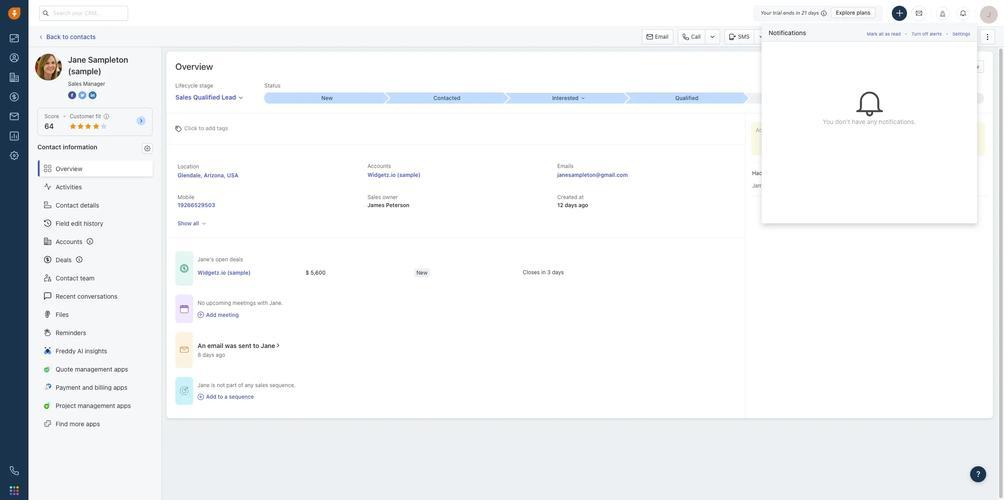 Task type: locate. For each thing, give the bounding box(es) containing it.
management down payment and billing apps
[[78, 402, 115, 410]]

0 horizontal spatial peterson
[[386, 202, 409, 209]]

1 vertical spatial and
[[82, 384, 93, 391]]

0 vertical spatial in
[[796, 10, 800, 16]]

sales left owner at the left of the page
[[367, 194, 381, 201]]

apps right billing
[[113, 384, 127, 391]]

email
[[655, 33, 669, 40]]

1 vertical spatial new
[[416, 270, 428, 276]]

a inside 'link'
[[224, 394, 227, 401]]

trial
[[773, 10, 782, 16]]

deal
[[945, 33, 955, 40]]

and left pricing
[[903, 170, 913, 177]]

accounts for accounts widgetz.io (sample)
[[367, 163, 391, 170]]

0 horizontal spatial all
[[193, 220, 199, 227]]

location
[[178, 163, 199, 170]]

in left 3
[[541, 269, 546, 276]]

0 horizontal spatial overview
[[56, 165, 82, 172]]

days right 8
[[203, 352, 214, 359]]

the
[[844, 170, 852, 177]]

sales owner james peterson
[[367, 194, 409, 209]]

0 horizontal spatial widgetz.io (sample) link
[[198, 269, 251, 277]]

add inside add deal button
[[933, 33, 943, 40]]

management for project
[[78, 402, 115, 410]]

widgetz.io (sample) link down open on the left
[[198, 269, 251, 277]]

management up payment and billing apps
[[75, 366, 112, 373]]

0 horizontal spatial qualified
[[193, 94, 220, 101]]

any right have
[[867, 118, 877, 126]]

0 vertical spatial new
[[321, 95, 333, 102]]

jane left is
[[198, 382, 210, 389]]

with right call
[[778, 170, 789, 177]]

1 vertical spatial in
[[541, 269, 546, 276]]

to
[[62, 33, 68, 40], [199, 125, 204, 132], [253, 342, 259, 350], [218, 394, 223, 401]]

1 horizontal spatial ago
[[579, 202, 588, 209]]

recent
[[56, 293, 76, 300]]

interested
[[552, 95, 579, 101]]

arizona,
[[204, 172, 226, 179]]

sms button
[[725, 29, 754, 44]]

apps for quote management apps
[[114, 366, 128, 373]]

(sample) up owner at the left of the page
[[397, 172, 420, 179]]

apps
[[114, 366, 128, 373], [113, 384, 127, 391], [117, 402, 131, 410], [86, 420, 100, 428]]

container_wx8msf4aqz5i3rn1 image left is
[[180, 387, 189, 396]]

accounts up owner at the left of the page
[[367, 163, 391, 170]]

insights
[[85, 347, 107, 355]]

meetings
[[233, 300, 256, 307]]

2 vertical spatial contact
[[56, 274, 78, 282]]

1 vertical spatial with
[[257, 300, 268, 307]]

created
[[557, 194, 577, 201]]

days down created
[[565, 202, 577, 209]]

sales for sales owner james peterson
[[367, 194, 381, 201]]

sales down lifecycle
[[175, 94, 192, 101]]

2 vertical spatial add
[[206, 394, 216, 401]]

0 vertical spatial add
[[933, 33, 943, 40]]

add down upcoming
[[206, 312, 216, 318]]

find
[[56, 420, 68, 428]]

notifications
[[769, 29, 806, 36]]

jane. for call
[[790, 170, 804, 177]]

details
[[80, 201, 99, 209]]

facebook circled image
[[68, 91, 76, 100]]

1 vertical spatial add
[[206, 312, 216, 318]]

container_wx8msf4aqz5i3rn1 image left add to a sequence
[[198, 394, 204, 400]]

phone element
[[5, 462, 23, 480]]

a left call
[[764, 170, 767, 177]]

1 horizontal spatial widgetz.io
[[367, 172, 396, 179]]

1 vertical spatial management
[[78, 402, 115, 410]]

add down is
[[206, 394, 216, 401]]

peterson
[[770, 182, 792, 189], [386, 202, 409, 209]]

0 vertical spatial ago
[[579, 202, 588, 209]]

add for add to a sequence
[[206, 394, 216, 401]]

add to a sequence link
[[198, 393, 296, 401]]

contact up recent
[[56, 274, 78, 282]]

a down not
[[224, 394, 227, 401]]

sales left as
[[864, 33, 878, 40]]

sales for sales qualified lead
[[175, 94, 192, 101]]

2 container_wx8msf4aqz5i3rn1 image from the top
[[180, 387, 189, 396]]

0 vertical spatial james
[[752, 182, 768, 189]]

freddy ai insights
[[56, 347, 107, 355]]

accounts inside accounts widgetz.io (sample)
[[367, 163, 391, 170]]

an email was sent to jane
[[198, 342, 275, 350]]

jane. left she
[[790, 170, 804, 177]]

don't
[[835, 118, 850, 126]]

james down had
[[752, 182, 768, 189]]

container_wx8msf4aqz5i3rn1 image inside add to a sequence 'link'
[[198, 394, 204, 400]]

jane. right meetings at bottom
[[269, 300, 283, 307]]

1 vertical spatial contact
[[56, 201, 78, 209]]

apps up payment and billing apps
[[114, 366, 128, 373]]

jane inside "jane sampleton (sample) sales manager"
[[68, 55, 86, 65]]

add inside add meeting link
[[206, 312, 216, 318]]

0 horizontal spatial new
[[321, 95, 333, 102]]

1 horizontal spatial overview
[[175, 61, 213, 72]]

had
[[752, 170, 762, 177]]

container_wx8msf4aqz5i3rn1 image left widgetz.io (sample) on the left
[[180, 264, 189, 273]]

container_wx8msf4aqz5i3rn1 image for jane's open deals
[[180, 264, 189, 273]]

jane right "sent"
[[261, 342, 275, 350]]

all left as
[[879, 31, 884, 36]]

0 horizontal spatial james
[[367, 202, 385, 209]]

0 vertical spatial contact
[[37, 143, 61, 151]]

all for show
[[193, 220, 199, 227]]

in left 21
[[796, 10, 800, 16]]

0 vertical spatial management
[[75, 366, 112, 373]]

0 vertical spatial widgetz.io
[[367, 172, 396, 179]]

field edit history
[[56, 220, 103, 227]]

add inside add to a sequence 'link'
[[206, 394, 216, 401]]

1 horizontal spatial any
[[867, 118, 877, 126]]

3
[[547, 269, 551, 276]]

8 days ago
[[198, 352, 225, 359]]

lead
[[222, 94, 236, 101]]

0 vertical spatial all
[[879, 31, 884, 36]]

1 vertical spatial overview
[[56, 165, 82, 172]]

row containing closes in 3 days
[[198, 264, 631, 282]]

open
[[215, 256, 228, 263]]

jane down contacts
[[68, 55, 86, 65]]

(sample) down deals
[[227, 270, 251, 276]]

accounts for accounts
[[56, 238, 83, 245]]

1 horizontal spatial with
[[778, 170, 789, 177]]

sales inside sales owner james peterson
[[367, 194, 381, 201]]

0 vertical spatial with
[[778, 170, 789, 177]]

phone image
[[10, 467, 19, 476]]

jane's
[[198, 256, 214, 263]]

1 horizontal spatial and
[[903, 170, 913, 177]]

(sample) down 'jane sampleton (sample)'
[[68, 67, 101, 76]]

team
[[80, 274, 95, 282]]

container_wx8msf4aqz5i3rn1 image right "sent"
[[275, 343, 281, 349]]

0 horizontal spatial any
[[245, 382, 254, 389]]

contact down '64'
[[37, 143, 61, 151]]

all right show
[[193, 220, 199, 227]]

1 vertical spatial container_wx8msf4aqz5i3rn1 image
[[180, 387, 189, 396]]

meeting
[[218, 312, 239, 318]]

closes
[[523, 269, 540, 276]]

1 container_wx8msf4aqz5i3rn1 image from the top
[[180, 264, 189, 273]]

and left billing
[[82, 384, 93, 391]]

sampleton down contacts
[[68, 53, 99, 61]]

1 horizontal spatial jane.
[[790, 170, 804, 177]]

overview
[[175, 61, 213, 72], [56, 165, 82, 172]]

1 vertical spatial jane.
[[269, 300, 283, 307]]

sales inside the 'sales qualified lead' link
[[175, 94, 192, 101]]

ago
[[579, 202, 588, 209], [216, 352, 225, 359]]

add
[[933, 33, 943, 40], [206, 312, 216, 318], [206, 394, 216, 401]]

0 vertical spatial overview
[[175, 61, 213, 72]]

sampleton up manager
[[88, 55, 128, 65]]

task button
[[774, 29, 803, 44]]

0 horizontal spatial jane.
[[269, 300, 283, 307]]

files
[[56, 311, 69, 318]]

contacted
[[434, 95, 460, 102]]

ago down at
[[579, 202, 588, 209]]

back to contacts link
[[37, 30, 96, 44]]

to for add to a sequence
[[218, 394, 223, 401]]

container_wx8msf4aqz5i3rn1 image
[[180, 305, 189, 314], [198, 312, 204, 318], [275, 343, 281, 349], [180, 346, 189, 355], [198, 394, 204, 400]]

widgetz.io up owner at the left of the page
[[367, 172, 396, 179]]

had a call with jane. she requested the proposal document and pricing quote asap.
[[752, 170, 963, 177]]

contact team
[[56, 274, 95, 282]]

add left deal at the right top of the page
[[933, 33, 943, 40]]

add to a sequence
[[206, 394, 254, 401]]

any right of
[[245, 382, 254, 389]]

1 horizontal spatial accounts
[[367, 163, 391, 170]]

is
[[211, 382, 215, 389]]

accounts widgetz.io (sample)
[[367, 163, 420, 179]]

apps right more
[[86, 420, 100, 428]]

1 horizontal spatial peterson
[[770, 182, 792, 189]]

document
[[877, 170, 902, 177]]

1 vertical spatial a
[[224, 394, 227, 401]]

1 vertical spatial accounts
[[56, 238, 83, 245]]

with
[[778, 170, 789, 177], [257, 300, 268, 307]]

sales
[[864, 33, 878, 40], [68, 81, 82, 87], [175, 94, 192, 101], [367, 194, 381, 201]]

contact details
[[56, 201, 99, 209]]

sales for sales activities
[[864, 33, 878, 40]]

contacted link
[[384, 93, 504, 104]]

overview up lifecycle stage
[[175, 61, 213, 72]]

to for back to contacts
[[62, 33, 68, 40]]

peterson down owner at the left of the page
[[386, 202, 409, 209]]

with for call
[[778, 170, 789, 177]]

overview up the activities
[[56, 165, 82, 172]]

to inside 'link'
[[218, 394, 223, 401]]

(sample) inside accounts widgetz.io (sample)
[[397, 172, 420, 179]]

ends
[[783, 10, 795, 16]]

freshworks switcher image
[[10, 487, 19, 496]]

1 horizontal spatial all
[[879, 31, 884, 36]]

1 horizontal spatial a
[[764, 170, 767, 177]]

days inside created at 12 days ago
[[565, 202, 577, 209]]

0 horizontal spatial accounts
[[56, 238, 83, 245]]

asap.
[[949, 170, 963, 177]]

email button
[[642, 29, 673, 44]]

1 vertical spatial james
[[367, 202, 385, 209]]

0 horizontal spatial ago
[[216, 352, 225, 359]]

widgetz.io down the jane's
[[198, 270, 226, 276]]

contact down the activities
[[56, 201, 78, 209]]

james peterson
[[752, 182, 792, 189]]

any
[[867, 118, 877, 126], [245, 382, 254, 389]]

0 vertical spatial accounts
[[367, 163, 391, 170]]

sampleton inside "jane sampleton (sample) sales manager"
[[88, 55, 128, 65]]

usa
[[227, 172, 238, 179]]

row
[[198, 264, 631, 282]]

1 horizontal spatial qualified
[[675, 95, 698, 102]]

to down not
[[218, 394, 223, 401]]

score 64
[[45, 113, 59, 130]]

0 horizontal spatial with
[[257, 300, 268, 307]]

send email image
[[916, 9, 922, 17]]

ago down email
[[216, 352, 225, 359]]

19266529503 link
[[178, 202, 215, 209]]

management for quote
[[75, 366, 112, 373]]

more
[[70, 420, 84, 428]]

widgetz.io (sample) link up owner at the left of the page
[[367, 172, 420, 179]]

jane.
[[790, 170, 804, 177], [269, 300, 283, 307]]

information
[[63, 143, 97, 151]]

0 vertical spatial and
[[903, 170, 913, 177]]

5,600
[[311, 270, 326, 276]]

accounts up deals
[[56, 238, 83, 245]]

plans
[[857, 9, 871, 16]]

0 vertical spatial jane.
[[790, 170, 804, 177]]

1 vertical spatial peterson
[[386, 202, 409, 209]]

container_wx8msf4aqz5i3rn1 image down no
[[198, 312, 204, 318]]

of
[[238, 382, 243, 389]]

with right meetings at bottom
[[257, 300, 268, 307]]

task
[[787, 33, 798, 40]]

peterson down call
[[770, 182, 792, 189]]

add deal button
[[920, 29, 960, 44]]

1 vertical spatial all
[[193, 220, 199, 227]]

sales up facebook circled icon
[[68, 81, 82, 87]]

activities
[[879, 33, 902, 40]]

1 horizontal spatial widgetz.io (sample) link
[[367, 172, 420, 179]]

accounts
[[367, 163, 391, 170], [56, 238, 83, 245]]

james down owner at the left of the page
[[367, 202, 385, 209]]

container_wx8msf4aqz5i3rn1 image
[[180, 264, 189, 273], [180, 387, 189, 396]]

call button
[[678, 29, 705, 44]]

1 horizontal spatial new
[[416, 270, 428, 276]]

(sample) up manager
[[101, 53, 126, 61]]

add for add meeting
[[206, 312, 216, 318]]

64 button
[[45, 122, 54, 130]]

apps down payment and billing apps
[[117, 402, 131, 410]]

janesampleton@gmail.com link
[[557, 171, 628, 180]]

1 vertical spatial ago
[[216, 352, 225, 359]]

jane down back
[[53, 53, 67, 61]]

1 horizontal spatial in
[[796, 10, 800, 16]]

0 horizontal spatial a
[[224, 394, 227, 401]]

to left the add
[[199, 125, 204, 132]]

contact information
[[37, 143, 97, 151]]

payment and billing apps
[[56, 384, 127, 391]]

new inside row
[[416, 270, 428, 276]]

you
[[823, 118, 834, 126]]

call link
[[678, 29, 705, 44]]

jane for jane sampleton (sample) sales manager
[[68, 55, 86, 65]]

to right "sent"
[[253, 342, 259, 350]]

not
[[217, 382, 225, 389]]

to right back
[[62, 33, 68, 40]]

0 horizontal spatial widgetz.io
[[198, 270, 226, 276]]

sequence
[[229, 394, 254, 401]]

(sample) inside "jane sampleton (sample) sales manager"
[[68, 67, 101, 76]]

0 horizontal spatial in
[[541, 269, 546, 276]]

0 vertical spatial container_wx8msf4aqz5i3rn1 image
[[180, 264, 189, 273]]



Task type: vqa. For each thing, say whether or not it's contained in the screenshot.
Default to the bottom
no



Task type: describe. For each thing, give the bounding box(es) containing it.
owner
[[383, 194, 398, 201]]

12
[[557, 202, 563, 209]]

contact for contact information
[[37, 143, 61, 151]]

jane for jane is not part of any sales sequence.
[[198, 382, 210, 389]]

quote management apps
[[56, 366, 128, 373]]

turn off alerts link
[[911, 28, 942, 37]]

8
[[198, 352, 201, 359]]

conversations
[[77, 293, 117, 300]]

add meeting
[[206, 312, 239, 318]]

mobile
[[178, 194, 194, 201]]

emails
[[557, 163, 574, 170]]

contact for contact details
[[56, 201, 78, 209]]

requested
[[817, 170, 842, 177]]

jane is not part of any sales sequence.
[[198, 382, 296, 389]]

upcoming
[[206, 300, 231, 307]]

mobile 19266529503
[[178, 194, 215, 209]]

read
[[891, 31, 901, 36]]

score
[[45, 113, 59, 120]]

1 vertical spatial widgetz.io (sample) link
[[198, 269, 251, 277]]

0 vertical spatial widgetz.io (sample) link
[[367, 172, 420, 179]]

jane for jane sampleton (sample)
[[53, 53, 67, 61]]

show
[[178, 220, 192, 227]]

1 horizontal spatial james
[[752, 182, 768, 189]]

glendale, arizona, usa link
[[178, 172, 238, 179]]

twitter circled image
[[78, 91, 86, 100]]

sequence.
[[270, 382, 296, 389]]

created at 12 days ago
[[557, 194, 588, 209]]

sales
[[255, 382, 268, 389]]

19266529503
[[178, 202, 215, 209]]

widgetz.io (sample)
[[198, 270, 251, 276]]

container_wx8msf4aqz5i3rn1 image inside add meeting link
[[198, 312, 204, 318]]

project
[[56, 402, 76, 410]]

21
[[802, 10, 807, 16]]

interested link
[[504, 93, 624, 104]]

sampleton for jane sampleton (sample) sales manager
[[88, 55, 128, 65]]

she
[[806, 170, 815, 177]]

billing
[[95, 384, 112, 391]]

jane. for meetings
[[269, 300, 283, 307]]

widgetz.io inside accounts widgetz.io (sample)
[[367, 172, 396, 179]]

status
[[264, 82, 281, 89]]

turn
[[911, 31, 921, 36]]

apps for project management apps
[[117, 402, 131, 410]]

stage
[[199, 82, 213, 89]]

sales inside "jane sampleton (sample) sales manager"
[[68, 81, 82, 87]]

add for add deal
[[933, 33, 943, 40]]

recent conversations
[[56, 293, 117, 300]]

tags
[[217, 125, 228, 132]]

all for mark
[[879, 31, 884, 36]]

mark all as read link
[[867, 28, 901, 37]]

add meeting link
[[198, 311, 283, 319]]

interested button
[[504, 93, 624, 104]]

customer
[[70, 113, 94, 120]]

sent
[[238, 342, 251, 350]]

container_wx8msf4aqz5i3rn1 image left no
[[180, 305, 189, 314]]

ago inside created at 12 days ago
[[579, 202, 588, 209]]

explore
[[836, 9, 855, 16]]

project management apps
[[56, 402, 131, 410]]

no
[[198, 300, 205, 307]]

email
[[207, 342, 223, 350]]

0 vertical spatial peterson
[[770, 182, 792, 189]]

0 horizontal spatial and
[[82, 384, 93, 391]]

find more apps
[[56, 420, 100, 428]]

lifecycle
[[175, 82, 198, 89]]

ai
[[77, 347, 83, 355]]

0 vertical spatial a
[[764, 170, 767, 177]]

janesampleton@gmail.com
[[557, 172, 628, 179]]

part
[[226, 382, 237, 389]]

peterson inside sales owner james peterson
[[386, 202, 409, 209]]

with for meetings
[[257, 300, 268, 307]]

Search your CRM... text field
[[39, 6, 128, 21]]

mark
[[867, 31, 878, 36]]

(sample) for jane sampleton (sample)
[[101, 53, 126, 61]]

linkedin circled image
[[89, 91, 97, 100]]

container_wx8msf4aqz5i3rn1 image left 8
[[180, 346, 189, 355]]

contact for contact team
[[56, 274, 78, 282]]

sales activities
[[864, 33, 902, 40]]

1 vertical spatial any
[[245, 382, 254, 389]]

sampleton for jane sampleton (sample)
[[68, 53, 99, 61]]

(sample) for jane sampleton (sample) sales manager
[[68, 67, 101, 76]]

overview
[[957, 63, 979, 70]]

1 vertical spatial widgetz.io
[[198, 270, 226, 276]]

an
[[198, 342, 206, 350]]

0 vertical spatial any
[[867, 118, 877, 126]]

customize
[[929, 63, 955, 70]]

to for click to add tags
[[199, 125, 204, 132]]

apps for find more apps
[[86, 420, 100, 428]]

sales qualified lead link
[[175, 90, 244, 102]]

activities
[[56, 183, 82, 191]]

add
[[205, 125, 215, 132]]

sms
[[738, 33, 750, 40]]

mng settings image
[[144, 145, 150, 152]]

you don't have any notifications.
[[823, 118, 916, 126]]

customize overview button
[[915, 61, 984, 73]]

freddy
[[56, 347, 76, 355]]

jane sampleton (sample)
[[53, 53, 126, 61]]

customer fit
[[70, 113, 101, 120]]

call
[[691, 33, 701, 40]]

jane sampleton (sample) sales manager
[[68, 55, 128, 87]]

history
[[84, 220, 103, 227]]

off
[[922, 31, 928, 36]]

back
[[46, 33, 61, 40]]

days right 3
[[552, 269, 564, 276]]

explore plans link
[[831, 8, 875, 18]]

lifecycle stage
[[175, 82, 213, 89]]

no upcoming meetings with jane.
[[198, 300, 283, 307]]

james inside sales owner james peterson
[[367, 202, 385, 209]]

new link
[[264, 93, 384, 104]]

location glendale, arizona, usa
[[178, 163, 238, 179]]

turn off alerts
[[911, 31, 942, 36]]

notifications.
[[879, 118, 916, 126]]

customize overview
[[929, 63, 979, 70]]

(sample) for accounts widgetz.io (sample)
[[397, 172, 420, 179]]

call
[[768, 170, 777, 177]]

(sample) inside row
[[227, 270, 251, 276]]

days right 21
[[808, 10, 819, 16]]

proposal
[[853, 170, 875, 177]]

container_wx8msf4aqz5i3rn1 image for jane is not part of any sales sequence.
[[180, 387, 189, 396]]

64
[[45, 122, 54, 130]]



